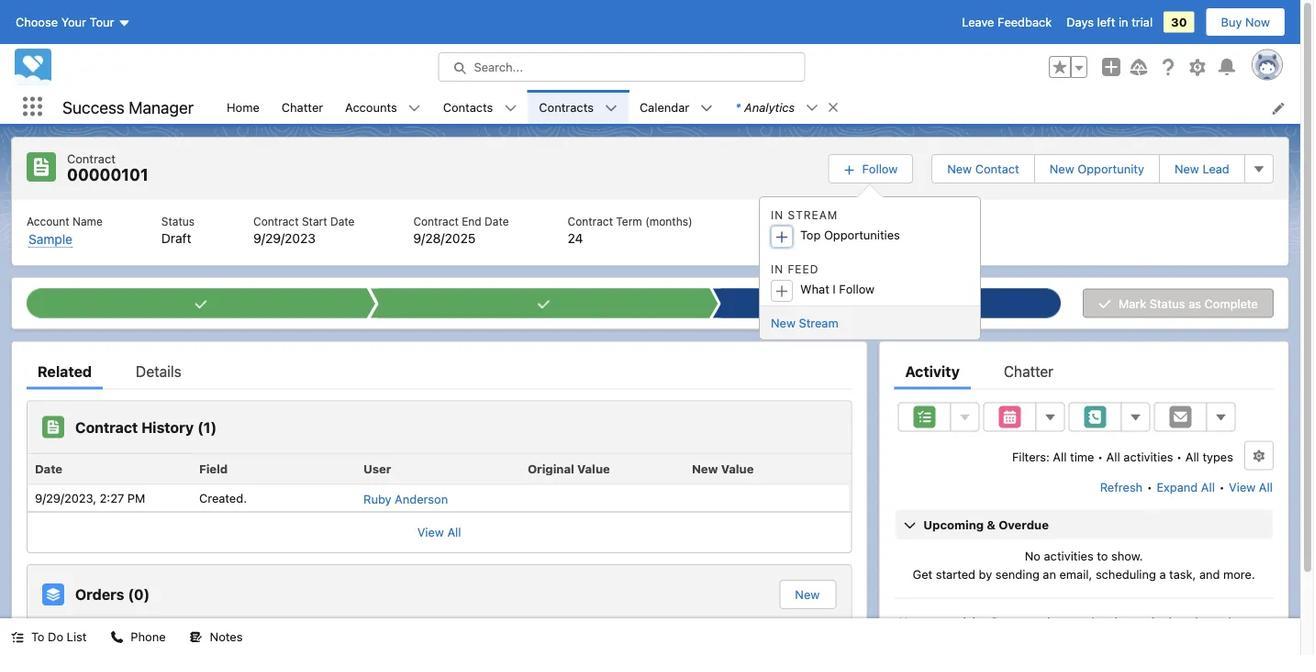 Task type: describe. For each thing, give the bounding box(es) containing it.
9/29/2023
[[253, 230, 316, 246]]

contract end date 9/28/2025
[[413, 215, 509, 246]]

home link
[[216, 90, 271, 124]]

0 vertical spatial view all link
[[1228, 472, 1274, 502]]

tab list containing activity
[[894, 353, 1274, 390]]

0 horizontal spatial view all link
[[28, 512, 851, 552]]

(months)
[[645, 215, 693, 228]]

value for new value
[[721, 462, 754, 476]]

activity
[[905, 363, 960, 380]]

orders image
[[42, 584, 64, 606]]

text default image for to do list
[[11, 631, 24, 644]]

in
[[1119, 15, 1129, 29]]

by
[[979, 567, 993, 581]]

search... button
[[438, 52, 806, 82]]

new value
[[692, 462, 754, 476]]

contract history grid
[[28, 454, 849, 513]]

phone button
[[100, 619, 177, 655]]

all left time
[[1053, 450, 1067, 464]]

• up 'expand'
[[1177, 450, 1183, 464]]

contract for history
[[75, 419, 138, 436]]

contract term (months) 24
[[568, 215, 693, 246]]

new button
[[781, 581, 835, 608]]

original value element
[[520, 454, 685, 485]]

2 cell from the left
[[685, 485, 849, 512]]

in for in feed
[[771, 263, 784, 276]]

related
[[38, 363, 92, 380]]

new for new contact
[[948, 162, 972, 176]]

• right time
[[1098, 450, 1103, 464]]

9/29/2023, 2:27 pm
[[35, 491, 145, 505]]

value for original value
[[577, 462, 610, 476]]

started
[[936, 567, 976, 581]]

follow button
[[828, 154, 914, 183]]

*
[[735, 100, 741, 114]]

details link
[[136, 353, 181, 390]]

as inside button
[[1189, 297, 1202, 310]]

no for past
[[900, 616, 915, 629]]

0 horizontal spatial view
[[417, 525, 444, 539]]

to
[[31, 630, 45, 644]]

an
[[1043, 567, 1057, 581]]

leave feedback link
[[962, 15, 1052, 29]]

text default image left text default icon
[[806, 101, 819, 114]]

lead
[[1203, 162, 1230, 176]]

tasks
[[1098, 616, 1127, 629]]

date element
[[28, 454, 192, 485]]

new stream link
[[771, 316, 839, 330]]

i
[[833, 283, 836, 296]]

view all
[[417, 525, 461, 539]]

scheduling
[[1096, 567, 1157, 581]]

expand
[[1157, 480, 1198, 494]]

path options list box
[[27, 289, 1061, 318]]

get
[[913, 567, 933, 581]]

sample link
[[28, 230, 73, 249]]

show
[[1223, 616, 1252, 629]]

a
[[1160, 567, 1166, 581]]

upcoming
[[924, 518, 984, 532]]

original
[[528, 462, 574, 476]]

date for 9/28/2025
[[485, 215, 509, 228]]

refresh • expand all • view all
[[1100, 480, 1273, 494]]

new for new lead
[[1175, 162, 1200, 176]]

overdue
[[999, 518, 1049, 532]]

end
[[462, 215, 482, 228]]

to
[[1097, 549, 1108, 563]]

history
[[141, 419, 194, 436]]

• down types
[[1220, 480, 1225, 494]]

your
[[61, 15, 86, 29]]

accounts list item
[[334, 90, 432, 124]]

user
[[364, 462, 391, 476]]

created.
[[199, 491, 247, 505]]

left
[[1097, 15, 1116, 29]]

activity link
[[905, 353, 960, 390]]

upcoming & overdue
[[924, 518, 1049, 532]]

24
[[568, 230, 583, 246]]

new opportunity button
[[1034, 154, 1160, 183]]

field
[[199, 462, 228, 476]]

user element
[[356, 454, 520, 485]]

expand all button
[[1156, 472, 1216, 502]]

text default image
[[827, 101, 840, 114]]

time
[[1070, 450, 1095, 464]]

leave
[[962, 15, 995, 29]]

stream for in stream
[[788, 209, 838, 222]]

1 vertical spatial follow
[[839, 283, 875, 296]]

2:27
[[100, 491, 124, 505]]

tour
[[90, 15, 114, 29]]

in stream
[[771, 209, 838, 222]]

• left 'expand'
[[1147, 480, 1153, 494]]

more.
[[1224, 567, 1256, 581]]

contract for start
[[253, 215, 299, 228]]

new value element
[[685, 454, 849, 485]]

new for new opportunity
[[1050, 162, 1075, 176]]

success manager
[[62, 97, 194, 117]]

contract start date 9/29/2023
[[253, 215, 355, 246]]

0 vertical spatial view
[[1229, 480, 1256, 494]]

stream for new stream
[[799, 316, 839, 330]]

chatter link for home link
[[271, 90, 334, 124]]

text default image inside calendar list item
[[701, 102, 713, 115]]

no for activities
[[1025, 549, 1041, 563]]

new contact
[[948, 162, 1020, 176]]

field element
[[192, 454, 356, 485]]

(1)
[[197, 419, 217, 436]]

filters:
[[1012, 450, 1050, 464]]

mark status as complete button
[[1083, 289, 1274, 318]]

30
[[1171, 15, 1187, 29]]

buy now button
[[1206, 7, 1286, 37]]

show.
[[1112, 549, 1143, 563]]

contract 00000101
[[67, 151, 148, 185]]



Task type: vqa. For each thing, say whether or not it's contained in the screenshot.
the What corresponding to What I Follow
no



Task type: locate. For each thing, give the bounding box(es) containing it.
text default image
[[806, 101, 819, 114], [701, 102, 713, 115], [11, 631, 24, 644], [111, 631, 123, 644], [190, 631, 203, 644]]

account name sample
[[27, 215, 103, 247]]

(0)
[[128, 586, 150, 603]]

text default image inside phone button
[[111, 631, 123, 644]]

1 vertical spatial stream
[[799, 316, 839, 330]]

contacts list item
[[432, 90, 528, 124]]

view down types
[[1229, 480, 1256, 494]]

chatter right home
[[282, 100, 323, 114]]

chatter inside tab list
[[1004, 363, 1054, 380]]

activities inside no activities to show. get started by sending an email, scheduling a task, and more.
[[1044, 549, 1094, 563]]

in for in stream
[[771, 209, 784, 222]]

0 horizontal spatial no
[[900, 616, 915, 629]]

follow right i
[[839, 283, 875, 296]]

done
[[1191, 616, 1219, 629]]

1 horizontal spatial tab list
[[894, 353, 1274, 390]]

1 vertical spatial chatter
[[1004, 363, 1054, 380]]

cell down new value
[[685, 485, 849, 512]]

0 horizontal spatial date
[[35, 462, 63, 476]]

trial
[[1132, 15, 1153, 29]]

0 vertical spatial list
[[216, 90, 1301, 124]]

1 tab list from the left
[[27, 353, 852, 390]]

date right end
[[485, 215, 509, 228]]

activity.
[[946, 616, 989, 629]]

no past activity. past meetings and tasks marked as done show up here.
[[900, 616, 1269, 647]]

draft
[[161, 230, 191, 246]]

buy now
[[1221, 15, 1270, 29]]

all up refresh
[[1107, 450, 1121, 464]]

tab list
[[27, 353, 852, 390], [894, 353, 1274, 390]]

now
[[1246, 15, 1270, 29]]

1 vertical spatial no
[[900, 616, 915, 629]]

new inside "button"
[[1175, 162, 1200, 176]]

as left done
[[1175, 616, 1188, 629]]

contract for 00000101
[[67, 151, 116, 165]]

0 horizontal spatial chatter
[[282, 100, 323, 114]]

2 in from the top
[[771, 263, 784, 276]]

email,
[[1060, 567, 1093, 581]]

date up 9/29/2023, at bottom left
[[35, 462, 63, 476]]

what
[[800, 283, 830, 296]]

pm
[[127, 491, 145, 505]]

upcoming & overdue button
[[895, 510, 1273, 539]]

contract inside contract term (months) 24
[[568, 215, 613, 228]]

contacts link
[[432, 90, 504, 124]]

task,
[[1170, 567, 1196, 581]]

refresh button
[[1099, 472, 1144, 502]]

contract inside contract end date 9/28/2025
[[413, 215, 459, 228]]

2 value from the left
[[721, 462, 754, 476]]

accounts link
[[334, 90, 408, 124]]

1 horizontal spatial and
[[1200, 567, 1220, 581]]

0 horizontal spatial status
[[161, 215, 195, 228]]

choose your tour button
[[15, 7, 132, 37]]

as inside no past activity. past meetings and tasks marked as done show up here.
[[1175, 616, 1188, 629]]

0 vertical spatial no
[[1025, 549, 1041, 563]]

in up in feed
[[771, 209, 784, 222]]

home
[[227, 100, 260, 114]]

contracts
[[539, 100, 594, 114]]

as
[[1189, 297, 1202, 310], [1175, 616, 1188, 629]]

1 value from the left
[[577, 462, 610, 476]]

cell
[[520, 485, 685, 512], [685, 485, 849, 512]]

here.
[[1070, 633, 1098, 647]]

contact
[[976, 162, 1020, 176]]

0 vertical spatial and
[[1200, 567, 1220, 581]]

contract up the 9/28/2025
[[413, 215, 459, 228]]

contract history (1)
[[75, 419, 217, 436]]

1 horizontal spatial as
[[1189, 297, 1202, 310]]

in feed
[[771, 263, 819, 276]]

text default image for notes
[[190, 631, 203, 644]]

1 vertical spatial list
[[12, 200, 1289, 266]]

orders (0)
[[75, 586, 150, 603]]

2 tab list from the left
[[894, 353, 1274, 390]]

0 vertical spatial in
[[771, 209, 784, 222]]

1 horizontal spatial status
[[1150, 297, 1186, 310]]

no
[[1025, 549, 1041, 563], [900, 616, 915, 629]]

1 vertical spatial in
[[771, 263, 784, 276]]

view all link
[[1228, 472, 1274, 502], [28, 512, 851, 552]]

contract inside contract start date 9/29/2023
[[253, 215, 299, 228]]

1 horizontal spatial view
[[1229, 480, 1256, 494]]

1 vertical spatial activities
[[1044, 549, 1094, 563]]

to do list
[[31, 630, 87, 644]]

all right 'expand'
[[1201, 480, 1215, 494]]

date right the start
[[330, 215, 355, 228]]

status inside button
[[1150, 297, 1186, 310]]

0 vertical spatial stream
[[788, 209, 838, 222]]

0 horizontal spatial activities
[[1044, 549, 1094, 563]]

view
[[1229, 480, 1256, 494], [417, 525, 444, 539]]

as left complete
[[1189, 297, 1202, 310]]

details
[[136, 363, 181, 380]]

1 vertical spatial view
[[417, 525, 444, 539]]

feed
[[788, 263, 819, 276]]

contract right contract image
[[67, 151, 116, 165]]

1 horizontal spatial activities
[[1124, 450, 1174, 464]]

original value
[[528, 462, 610, 476]]

1 horizontal spatial value
[[721, 462, 754, 476]]

1 horizontal spatial chatter link
[[1004, 353, 1054, 390]]

list for home link
[[12, 200, 1289, 266]]

tab list containing related
[[27, 353, 852, 390]]

no up sending
[[1025, 549, 1041, 563]]

text default image left notes at the left
[[190, 631, 203, 644]]

refresh
[[1100, 480, 1143, 494]]

1 vertical spatial and
[[1074, 616, 1095, 629]]

text default image inside to do list button
[[11, 631, 24, 644]]

view down contract history grid
[[417, 525, 444, 539]]

analytics
[[745, 100, 795, 114]]

0 horizontal spatial value
[[577, 462, 610, 476]]

marked
[[1131, 616, 1172, 629]]

and up here. on the right of the page
[[1074, 616, 1095, 629]]

1 horizontal spatial chatter
[[1004, 363, 1054, 380]]

term
[[616, 215, 642, 228]]

in left 'feed'
[[771, 263, 784, 276]]

start
[[302, 215, 327, 228]]

2 horizontal spatial date
[[485, 215, 509, 228]]

no inside no activities to show. get started by sending an email, scheduling a task, and more.
[[1025, 549, 1041, 563]]

past
[[919, 616, 943, 629]]

name
[[73, 215, 103, 228]]

status up the draft
[[161, 215, 195, 228]]

contracts list item
[[528, 90, 629, 124]]

1 vertical spatial chatter link
[[1004, 353, 1054, 390]]

contract up 9/29/2023
[[253, 215, 299, 228]]

text default image inside the notes button
[[190, 631, 203, 644]]

calendar list item
[[629, 90, 724, 124]]

do
[[48, 630, 63, 644]]

follow inside button
[[862, 162, 898, 176]]

manager
[[129, 97, 194, 117]]

status inside list
[[161, 215, 195, 228]]

all right expand all button
[[1259, 480, 1273, 494]]

chatter inside list
[[282, 100, 323, 114]]

list item
[[724, 90, 848, 124]]

leave feedback
[[962, 15, 1052, 29]]

no left 'past'
[[900, 616, 915, 629]]

activities up email,
[[1044, 549, 1094, 563]]

and inside no activities to show. get started by sending an email, scheduling a task, and more.
[[1200, 567, 1220, 581]]

list containing draft
[[12, 200, 1289, 266]]

view all link down the user element on the bottom left
[[28, 512, 851, 552]]

and inside no past activity. past meetings and tasks marked as done show up here.
[[1074, 616, 1095, 629]]

chatter link up the filters:
[[1004, 353, 1054, 390]]

contract history image
[[42, 416, 64, 438]]

no activities to show. get started by sending an email, scheduling a task, and more.
[[913, 549, 1256, 581]]

0 vertical spatial chatter
[[282, 100, 323, 114]]

list containing home
[[216, 90, 1301, 124]]

feedback
[[998, 15, 1052, 29]]

all down contract history grid
[[447, 525, 461, 539]]

search...
[[474, 60, 523, 74]]

activities up refresh 'button'
[[1124, 450, 1174, 464]]

text default image left phone
[[111, 631, 123, 644]]

contract for end
[[413, 215, 459, 228]]

date inside contract end date 9/28/2025
[[485, 215, 509, 228]]

days
[[1067, 15, 1094, 29]]

9/28/2025
[[413, 230, 476, 246]]

sending
[[996, 567, 1040, 581]]

group
[[1049, 56, 1088, 78]]

stream up 'top' on the top right
[[788, 209, 838, 222]]

0 vertical spatial status
[[161, 215, 195, 228]]

all left types
[[1186, 450, 1200, 464]]

contacts
[[443, 100, 493, 114]]

calendar
[[640, 100, 690, 114]]

chatter link right home
[[271, 90, 334, 124]]

list for leave feedback link
[[216, 90, 1301, 124]]

new inside 'button'
[[1050, 162, 1075, 176]]

account
[[27, 215, 69, 228]]

0 horizontal spatial as
[[1175, 616, 1188, 629]]

list
[[67, 630, 87, 644]]

new contact button
[[932, 154, 1035, 183]]

date inside date element
[[35, 462, 63, 476]]

list
[[216, 90, 1301, 124], [12, 200, 1289, 266]]

0 horizontal spatial and
[[1074, 616, 1095, 629]]

and
[[1200, 567, 1220, 581], [1074, 616, 1095, 629]]

filters: all time • all activities • all types
[[1012, 450, 1234, 464]]

view all link down types
[[1228, 472, 1274, 502]]

contract image
[[27, 152, 56, 182]]

stream down what on the right top
[[799, 316, 839, 330]]

1 horizontal spatial view all link
[[1228, 472, 1274, 502]]

0 horizontal spatial tab list
[[27, 353, 852, 390]]

up
[[1255, 616, 1269, 629]]

0 vertical spatial chatter link
[[271, 90, 334, 124]]

0 vertical spatial follow
[[862, 162, 898, 176]]

types
[[1203, 450, 1234, 464]]

new inside contract history grid
[[692, 462, 718, 476]]

past
[[992, 616, 1016, 629]]

cell down original value
[[520, 485, 685, 512]]

text default image left the *
[[701, 102, 713, 115]]

1 vertical spatial as
[[1175, 616, 1188, 629]]

text default image for phone
[[111, 631, 123, 644]]

contract inside 'contract 00000101'
[[67, 151, 116, 165]]

top
[[800, 229, 821, 242]]

calendar link
[[629, 90, 701, 124]]

1 cell from the left
[[520, 485, 685, 512]]

complete
[[1205, 297, 1259, 310]]

0 vertical spatial activities
[[1124, 450, 1174, 464]]

1 horizontal spatial no
[[1025, 549, 1041, 563]]

contract up 24
[[568, 215, 613, 228]]

contract for term
[[568, 215, 613, 228]]

top opportunities
[[800, 229, 900, 242]]

in
[[771, 209, 784, 222], [771, 263, 784, 276]]

buy
[[1221, 15, 1242, 29]]

contract up date element
[[75, 419, 138, 436]]

what i follow
[[800, 283, 875, 296]]

1 vertical spatial status
[[1150, 297, 1186, 310]]

chatter link for 'activity' link
[[1004, 353, 1054, 390]]

follow up opportunities
[[862, 162, 898, 176]]

date for 9/29/2023
[[330, 215, 355, 228]]

chatter up the filters:
[[1004, 363, 1054, 380]]

orders
[[75, 586, 124, 603]]

1 in from the top
[[771, 209, 784, 222]]

1 horizontal spatial date
[[330, 215, 355, 228]]

status right mark
[[1150, 297, 1186, 310]]

* analytics
[[735, 100, 795, 114]]

list item containing *
[[724, 90, 848, 124]]

and right task, on the right
[[1200, 567, 1220, 581]]

value
[[577, 462, 610, 476], [721, 462, 754, 476]]

accounts
[[345, 100, 397, 114]]

0 horizontal spatial chatter link
[[271, 90, 334, 124]]

date inside contract start date 9/29/2023
[[330, 215, 355, 228]]

1 vertical spatial view all link
[[28, 512, 851, 552]]

stream
[[788, 209, 838, 222], [799, 316, 839, 330]]

new for new stream
[[771, 316, 796, 330]]

sample
[[28, 232, 73, 247]]

new for new value
[[692, 462, 718, 476]]

0 vertical spatial as
[[1189, 297, 1202, 310]]

text default image left to
[[11, 631, 24, 644]]

no inside no past activity. past meetings and tasks marked as done show up here.
[[900, 616, 915, 629]]



